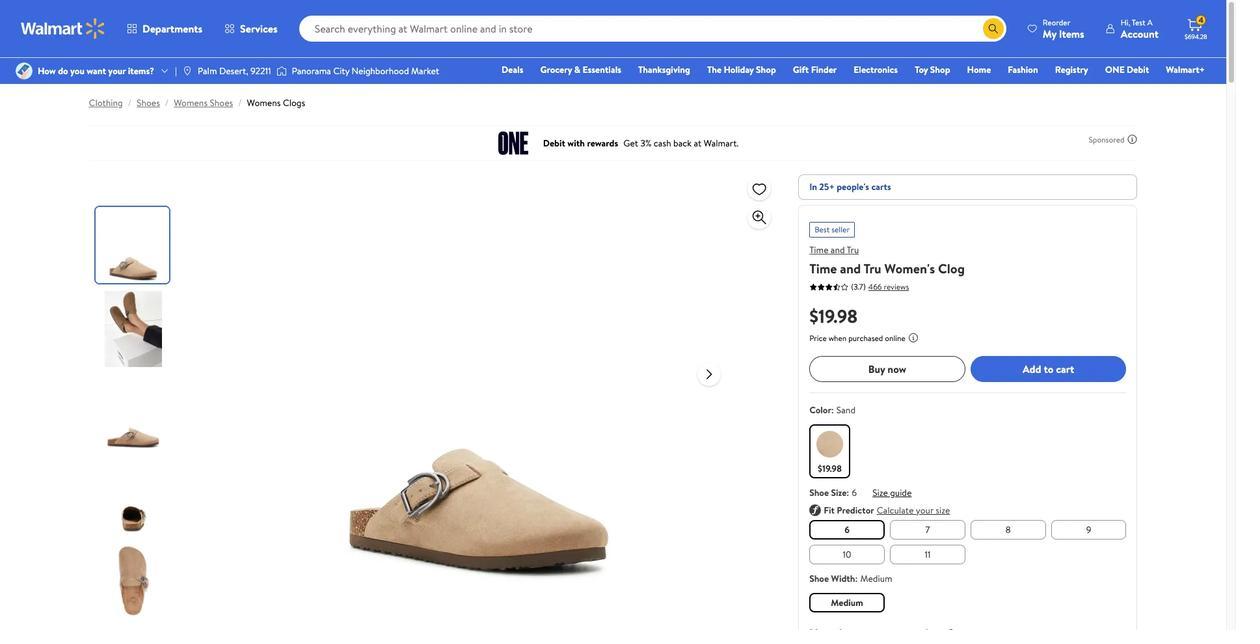 Task type: describe. For each thing, give the bounding box(es) containing it.
test
[[1132, 17, 1146, 28]]

0 vertical spatial $19.98
[[810, 303, 858, 329]]

widget containing calculate your size
[[810, 504, 1127, 517]]

$19.98 button
[[810, 424, 851, 478]]

2 time from the top
[[810, 260, 837, 277]]

essentials
[[583, 63, 622, 76]]

calculate your size button
[[877, 504, 950, 517]]

4 $694.28
[[1185, 14, 1208, 41]]

shoes link
[[137, 96, 160, 109]]

clothing / shoes / womens shoes / womens clogs
[[89, 96, 305, 109]]

: for width
[[856, 572, 858, 585]]

services
[[240, 21, 278, 36]]

add to cart button
[[971, 356, 1127, 382]]

in 25+ people's carts
[[810, 180, 892, 193]]

10
[[843, 548, 852, 561]]

$694.28
[[1185, 32, 1208, 41]]

people's
[[837, 180, 870, 193]]

9 button
[[1052, 520, 1127, 539]]

fit predictor
[[824, 504, 875, 517]]

size
[[936, 504, 950, 517]]

buy
[[869, 362, 886, 376]]

toy shop
[[915, 63, 951, 76]]

buy now
[[869, 362, 907, 376]]

1 vertical spatial and
[[841, 260, 861, 277]]

grocery & essentials
[[541, 63, 622, 76]]

7
[[926, 523, 930, 536]]

electronics link
[[848, 62, 904, 77]]

7 button
[[890, 520, 966, 539]]

home
[[968, 63, 992, 76]]

a
[[1148, 17, 1153, 28]]

palm desert, 92211
[[198, 64, 271, 77]]

&
[[575, 63, 581, 76]]

debit
[[1127, 63, 1150, 76]]

my
[[1043, 26, 1057, 41]]

color : sand
[[810, 404, 856, 417]]

do
[[58, 64, 68, 77]]

9
[[1087, 523, 1092, 536]]

0 horizontal spatial :
[[832, 404, 834, 417]]

medium button
[[810, 593, 885, 612]]

when
[[829, 333, 847, 344]]

one debit link
[[1100, 62, 1156, 77]]

carts
[[872, 180, 892, 193]]

city
[[333, 64, 350, 77]]

walmart+
[[1167, 63, 1205, 76]]

next media item image
[[702, 366, 717, 382]]

price
[[810, 333, 827, 344]]

buy now button
[[810, 356, 966, 382]]

shoe for shoe size : 6
[[810, 486, 829, 499]]

thanksgiving
[[639, 63, 691, 76]]

calculate your size
[[877, 504, 950, 517]]

the holiday shop link
[[702, 62, 782, 77]]

predictor
[[837, 504, 875, 517]]

your inside button
[[916, 504, 934, 517]]

Search search field
[[299, 16, 1007, 42]]

toy shop link
[[909, 62, 957, 77]]

time and tru link
[[810, 243, 859, 256]]

time and tru time and tru women's clog
[[810, 243, 965, 277]]

one debit
[[1106, 63, 1150, 76]]

price when purchased online
[[810, 333, 906, 344]]

walmart image
[[21, 18, 105, 39]]

to
[[1044, 362, 1054, 376]]

shoe width list
[[807, 590, 1130, 615]]

size guide button
[[873, 486, 912, 499]]

1 womens from the left
[[174, 96, 208, 109]]

$19.98 inside button
[[818, 462, 842, 475]]

walmart+ link
[[1161, 62, 1211, 77]]

fashion
[[1008, 63, 1039, 76]]

how do you want your items?
[[38, 64, 154, 77]]

search icon image
[[989, 23, 999, 34]]

departments button
[[116, 13, 214, 44]]

1 horizontal spatial tru
[[864, 260, 882, 277]]

legal information image
[[909, 333, 919, 343]]

gift
[[793, 63, 809, 76]]

add to favorites list, time and tru women's clog image
[[752, 181, 768, 197]]

how
[[38, 64, 56, 77]]

cart
[[1057, 362, 1075, 376]]

fashion link
[[1003, 62, 1045, 77]]

home link
[[962, 62, 997, 77]]

online
[[885, 333, 906, 344]]

25+
[[820, 180, 835, 193]]

(3.7)
[[851, 281, 866, 292]]

gift finder
[[793, 63, 837, 76]]

market
[[411, 64, 439, 77]]

you
[[70, 64, 85, 77]]

desert,
[[219, 64, 248, 77]]

8 button
[[971, 520, 1046, 539]]

466 reviews link
[[866, 281, 910, 292]]

time and tru women's clog - image 2 of 7 image
[[95, 291, 172, 367]]

add to cart
[[1023, 362, 1075, 376]]

4
[[1199, 14, 1204, 26]]

fit
[[824, 504, 835, 517]]

registry
[[1056, 63, 1089, 76]]

size guide
[[873, 486, 912, 499]]

ad disclaimer and feedback for skylinedisplayad image
[[1128, 134, 1138, 144]]



Task type: locate. For each thing, give the bounding box(es) containing it.
tru
[[847, 243, 859, 256], [864, 260, 882, 277]]

1 vertical spatial :
[[847, 486, 850, 499]]

2 shoe from the top
[[810, 572, 829, 585]]

1 vertical spatial medium
[[831, 596, 864, 609]]

0 horizontal spatial shoes
[[137, 96, 160, 109]]

1 horizontal spatial :
[[847, 486, 850, 499]]

1 vertical spatial your
[[916, 504, 934, 517]]

1 vertical spatial $19.98
[[818, 462, 842, 475]]

0 horizontal spatial size
[[832, 486, 847, 499]]

shoe width : medium
[[810, 572, 893, 585]]

medium inside button
[[831, 596, 864, 609]]

1 vertical spatial time
[[810, 260, 837, 277]]

466
[[869, 281, 882, 292]]

color
[[810, 404, 832, 417]]

womens down the |
[[174, 96, 208, 109]]

1 horizontal spatial 6
[[852, 486, 857, 499]]

one
[[1106, 63, 1125, 76]]

1 horizontal spatial womens
[[247, 96, 281, 109]]

shop right toy
[[931, 63, 951, 76]]

finder
[[811, 63, 837, 76]]

grocery
[[541, 63, 572, 76]]

clothing
[[89, 96, 123, 109]]

11
[[925, 548, 931, 561]]

|
[[175, 64, 177, 77]]

2 horizontal spatial /
[[238, 96, 242, 109]]

clothing link
[[89, 96, 123, 109]]

0 horizontal spatial your
[[108, 64, 126, 77]]

0 horizontal spatial womens
[[174, 96, 208, 109]]

gift finder link
[[787, 62, 843, 77]]

 image for panorama
[[276, 64, 287, 77]]

/
[[128, 96, 132, 109], [165, 96, 169, 109], [238, 96, 242, 109]]

0 vertical spatial shoe
[[810, 486, 829, 499]]

time and tru women's clog - image 1 of 7 image
[[95, 207, 172, 283]]

shoe size : 6
[[810, 486, 857, 499]]

0 vertical spatial time
[[810, 243, 829, 256]]

3 / from the left
[[238, 96, 242, 109]]

1 horizontal spatial  image
[[276, 64, 287, 77]]

sponsored
[[1089, 134, 1125, 145]]

0 vertical spatial 6
[[852, 486, 857, 499]]

medium right 'width'
[[861, 572, 893, 585]]

6 up predictor
[[852, 486, 857, 499]]

items?
[[128, 64, 154, 77]]

reviews
[[884, 281, 910, 292]]

registry link
[[1050, 62, 1095, 77]]

0 horizontal spatial tru
[[847, 243, 859, 256]]

the holiday shop
[[708, 63, 776, 76]]

tru up 466
[[864, 260, 882, 277]]

0 vertical spatial tru
[[847, 243, 859, 256]]

 image
[[16, 62, 33, 79]]

1 horizontal spatial shoes
[[210, 96, 233, 109]]

2 / from the left
[[165, 96, 169, 109]]

time down 'time and tru' link
[[810, 260, 837, 277]]

deals
[[502, 63, 524, 76]]

/ down palm desert, 92211
[[238, 96, 242, 109]]

2 shoes from the left
[[210, 96, 233, 109]]

$19.98 up shoe size : 6
[[818, 462, 842, 475]]

 image right 92211 on the top left of the page
[[276, 64, 287, 77]]

1 / from the left
[[128, 96, 132, 109]]

toy
[[915, 63, 928, 76]]

1 horizontal spatial size
[[873, 486, 888, 499]]

time and tru women's clog - image 4 of 7 image
[[95, 459, 172, 535]]

time
[[810, 243, 829, 256], [810, 260, 837, 277]]

2 size from the left
[[873, 486, 888, 499]]

size left guide
[[873, 486, 888, 499]]

92211
[[251, 64, 271, 77]]

womens left clogs
[[247, 96, 281, 109]]

panorama city neighborhood market
[[292, 64, 439, 77]]

womens shoes link
[[174, 96, 233, 109]]

: left the sand
[[832, 404, 834, 417]]

the
[[708, 63, 722, 76]]

best
[[815, 224, 830, 235]]

2 vertical spatial :
[[856, 572, 858, 585]]

hi,
[[1121, 17, 1131, 28]]

grocery & essentials link
[[535, 62, 627, 77]]

1 vertical spatial 6
[[845, 523, 850, 536]]

medium
[[861, 572, 893, 585], [831, 596, 864, 609]]

medium down shoe width : medium
[[831, 596, 864, 609]]

1 shoes from the left
[[137, 96, 160, 109]]

0 vertical spatial :
[[832, 404, 834, 417]]

6 button
[[810, 520, 885, 539]]

10 button
[[810, 545, 885, 564]]

: for size
[[847, 486, 850, 499]]

0 vertical spatial and
[[831, 243, 845, 256]]

1 vertical spatial tru
[[864, 260, 882, 277]]

thanksgiving link
[[633, 62, 696, 77]]

time and tru women's clog image
[[271, 174, 688, 591]]

holiday
[[724, 63, 754, 76]]

shoes down desert,
[[210, 96, 233, 109]]

0 vertical spatial medium
[[861, 572, 893, 585]]

2 shop from the left
[[931, 63, 951, 76]]

2 horizontal spatial :
[[856, 572, 858, 585]]

11 button
[[890, 545, 966, 564]]

 image right the |
[[182, 66, 193, 76]]

: down the 10 button
[[856, 572, 858, 585]]

shoe up fit
[[810, 486, 829, 499]]

0 horizontal spatial shop
[[756, 63, 776, 76]]

1 horizontal spatial your
[[916, 504, 934, 517]]

width
[[832, 572, 856, 585]]

0 vertical spatial your
[[108, 64, 126, 77]]

purchased
[[849, 333, 884, 344]]

tru down seller
[[847, 243, 859, 256]]

your
[[108, 64, 126, 77], [916, 504, 934, 517]]

clogs
[[283, 96, 305, 109]]

women's
[[885, 260, 935, 277]]

Walmart Site-Wide search field
[[299, 16, 1007, 42]]

and down seller
[[831, 243, 845, 256]]

 image for palm
[[182, 66, 193, 76]]

0 horizontal spatial  image
[[182, 66, 193, 76]]

size
[[832, 486, 847, 499], [873, 486, 888, 499]]

shoe for shoe width : medium
[[810, 572, 829, 585]]

/ left shoes link
[[128, 96, 132, 109]]

clog
[[939, 260, 965, 277]]

fit predictor button
[[824, 504, 875, 517]]

best seller
[[815, 224, 850, 235]]

 image
[[276, 64, 287, 77], [182, 66, 193, 76]]

neighborhood
[[352, 64, 409, 77]]

1 vertical spatial shoe
[[810, 572, 829, 585]]

1 size from the left
[[832, 486, 847, 499]]

time and tru women's clog - image 3 of 7 image
[[95, 375, 172, 451]]

6 inside button
[[845, 523, 850, 536]]

add
[[1023, 362, 1042, 376]]

1 horizontal spatial shop
[[931, 63, 951, 76]]

6
[[852, 486, 857, 499], [845, 523, 850, 536]]

size up fit
[[832, 486, 847, 499]]

6 down the fit predictor button
[[845, 523, 850, 536]]

reorder
[[1043, 17, 1071, 28]]

shoe left 'width'
[[810, 572, 829, 585]]

shoe size list
[[807, 517, 1130, 567]]

and
[[831, 243, 845, 256], [841, 260, 861, 277]]

(3.7) 466 reviews
[[851, 281, 910, 292]]

your right want
[[108, 64, 126, 77]]

items
[[1060, 26, 1085, 41]]

time down best
[[810, 243, 829, 256]]

0 horizontal spatial 6
[[845, 523, 850, 536]]

hi, test a account
[[1121, 17, 1159, 41]]

deals link
[[496, 62, 530, 77]]

your left size
[[916, 504, 934, 517]]

account
[[1121, 26, 1159, 41]]

panorama
[[292, 64, 331, 77]]

2 womens from the left
[[247, 96, 281, 109]]

1 shoe from the top
[[810, 486, 829, 499]]

shop right holiday
[[756, 63, 776, 76]]

time and tru women's clog - image 5 of 7 image
[[95, 543, 172, 619]]

zoom image modal image
[[752, 210, 768, 225]]

/ right shoes link
[[165, 96, 169, 109]]

1 shop from the left
[[756, 63, 776, 76]]

and up '(3.7)'
[[841, 260, 861, 277]]

$19.98 up "when"
[[810, 303, 858, 329]]

1 horizontal spatial /
[[165, 96, 169, 109]]

reorder my items
[[1043, 17, 1085, 41]]

color list
[[807, 422, 1130, 481]]

: up "fit predictor"
[[847, 486, 850, 499]]

widget
[[810, 504, 1127, 517]]

shoes down "items?"
[[137, 96, 160, 109]]

1 time from the top
[[810, 243, 829, 256]]

0 horizontal spatial /
[[128, 96, 132, 109]]

services button
[[214, 13, 289, 44]]

womens
[[174, 96, 208, 109], [247, 96, 281, 109]]



Task type: vqa. For each thing, say whether or not it's contained in the screenshot.
info at the left bottom
no



